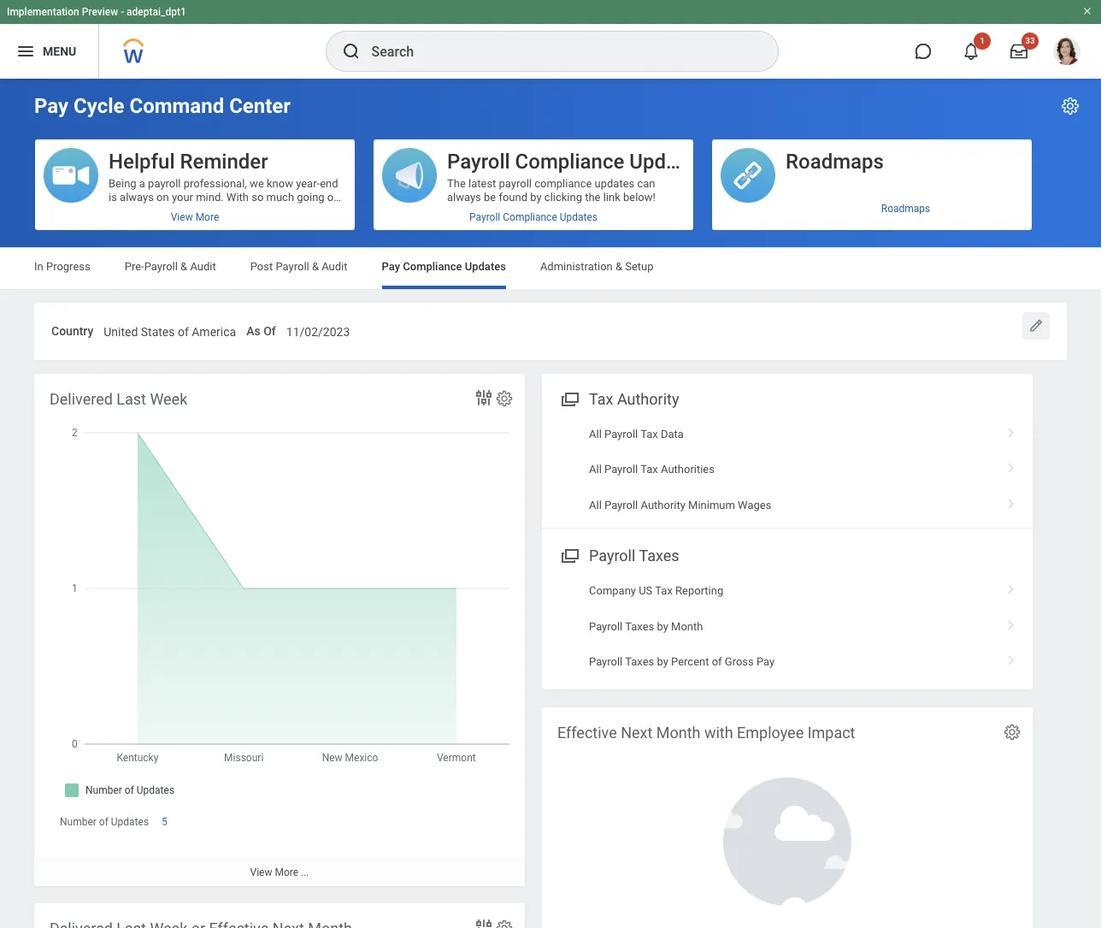 Task type: vqa. For each thing, say whether or not it's contained in the screenshot.
first menu item
no



Task type: describe. For each thing, give the bounding box(es) containing it.
11/02/2023 text field
[[286, 315, 350, 345]]

gross
[[725, 655, 754, 668]]

0 vertical spatial authority
[[618, 390, 680, 408]]

company us tax reporting
[[589, 584, 724, 597]]

as of
[[247, 324, 276, 338]]

delivered
[[50, 390, 113, 408]]

company us tax reporting link
[[542, 573, 1033, 609]]

audit for post payroll & audit
[[322, 260, 348, 273]]

1 vertical spatial payroll compliance updates
[[470, 211, 598, 223]]

1 button
[[953, 33, 992, 70]]

pay for pay cycle command center
[[34, 94, 69, 118]]

by for payroll taxes by month
[[657, 620, 669, 633]]

country element
[[104, 314, 236, 345]]

adeptai_dpt1
[[127, 6, 186, 18]]

preview
[[82, 6, 118, 18]]

chevron right image for all payroll tax data
[[1001, 422, 1023, 439]]

1 vertical spatial compliance
[[503, 211, 558, 223]]

all payroll authority minimum wages link
[[542, 487, 1033, 523]]

configure and view chart data image for configure delivered last week or effective next month image at the left of page
[[474, 917, 494, 928]]

menu
[[43, 44, 76, 58]]

11/02/2023
[[286, 325, 350, 339]]

center
[[229, 94, 291, 118]]

view
[[250, 867, 272, 879]]

reporting
[[676, 584, 724, 597]]

payroll taxes by month
[[589, 620, 704, 633]]

in
[[34, 260, 43, 273]]

united states of america
[[104, 325, 236, 339]]

edit image
[[1028, 317, 1045, 334]]

administration & setup
[[541, 260, 654, 273]]

as of element
[[286, 314, 350, 345]]

payroll taxes by percent of gross pay link
[[542, 644, 1033, 680]]

all payroll tax data link
[[542, 416, 1033, 452]]

tab list containing in progress
[[17, 248, 1085, 289]]

as
[[247, 324, 261, 338]]

next
[[621, 723, 653, 741]]

taxes for payroll taxes
[[639, 547, 680, 565]]

wages
[[738, 498, 772, 511]]

all for all payroll tax data
[[589, 428, 602, 440]]

payroll up united states of america text field on the left of page
[[144, 260, 178, 273]]

payroll down the all payroll tax data
[[605, 463, 638, 476]]

chevron right image for payroll taxes by percent of gross pay
[[1001, 649, 1023, 666]]

all for all payroll tax authorities
[[589, 463, 602, 476]]

view more ...
[[250, 867, 309, 879]]

in progress
[[34, 260, 90, 273]]

all payroll authority minimum wages
[[589, 498, 772, 511]]

latest
[[469, 177, 496, 190]]

always
[[447, 191, 481, 204]]

delivered last week
[[50, 390, 188, 408]]

view more ... link
[[34, 858, 525, 886]]

found
[[499, 191, 528, 204]]

payroll inside 'link'
[[589, 655, 623, 668]]

payroll
[[499, 177, 532, 190]]

& for pre-payroll & audit
[[181, 260, 188, 273]]

employee
[[738, 723, 804, 741]]

helpful reminder button
[[35, 139, 355, 230]]

company
[[589, 584, 636, 597]]

menu button
[[0, 24, 99, 79]]

roadmaps button
[[713, 139, 1033, 204]]

tax for data
[[641, 428, 659, 440]]

notifications large image
[[963, 43, 980, 60]]

america
[[192, 325, 236, 339]]

with
[[705, 723, 734, 741]]

of inside 'link'
[[712, 655, 723, 668]]

configure and view chart data image for configure delivered last week image
[[474, 387, 494, 408]]

country
[[51, 324, 93, 338]]

roadmaps inside button
[[786, 150, 885, 174]]

states
[[141, 325, 175, 339]]

the
[[447, 177, 466, 190]]

pay compliance updates
[[382, 260, 506, 273]]

inbox large image
[[1011, 43, 1028, 60]]

month inside list
[[672, 620, 704, 633]]

1 vertical spatial month
[[657, 723, 701, 741]]

payroll down be
[[470, 211, 501, 223]]

chevron right image for all payroll authority minimum wages
[[1001, 492, 1023, 510]]

number
[[60, 816, 97, 828]]

justify image
[[15, 41, 36, 62]]

updates
[[595, 177, 635, 190]]

setup
[[626, 260, 654, 273]]

delivered last week element
[[34, 374, 525, 886]]

reminder
[[180, 150, 268, 174]]

taxes for payroll taxes by percent of gross pay
[[626, 655, 655, 668]]

pre-payroll & audit
[[125, 260, 216, 273]]

last
[[117, 390, 146, 408]]

main content containing pay cycle command center
[[0, 79, 1102, 928]]

can
[[638, 177, 656, 190]]

clicking
[[545, 191, 583, 204]]

configure delivered last week or effective next month image
[[495, 919, 514, 928]]

the latest payroll compliance updates can always be found by clicking the link below!
[[447, 177, 656, 204]]

implementation preview -   adeptai_dpt1
[[7, 6, 186, 18]]

be
[[484, 191, 496, 204]]

payroll down all payroll tax authorities
[[605, 498, 638, 511]]

pay cycle command center
[[34, 94, 291, 118]]

audit for pre-payroll & audit
[[190, 260, 216, 273]]



Task type: locate. For each thing, give the bounding box(es) containing it.
effective next month with employee impact
[[558, 723, 856, 741]]

1 horizontal spatial pay
[[382, 260, 400, 273]]

compliance down found
[[503, 211, 558, 223]]

configure this page image
[[1061, 96, 1081, 116]]

1 horizontal spatial audit
[[322, 260, 348, 273]]

2 configure and view chart data image from the top
[[474, 917, 494, 928]]

updates down the
[[560, 211, 598, 223]]

1
[[980, 36, 985, 45]]

2 vertical spatial by
[[657, 655, 669, 668]]

pay
[[34, 94, 69, 118], [382, 260, 400, 273], [757, 655, 775, 668]]

cycle
[[74, 94, 124, 118]]

1 chevron right image from the top
[[1001, 422, 1023, 439]]

updates up can
[[630, 150, 706, 174]]

0 vertical spatial taxes
[[639, 547, 680, 565]]

&
[[181, 260, 188, 273], [312, 260, 319, 273], [616, 260, 623, 273]]

3 all from the top
[[589, 498, 602, 511]]

payroll up latest
[[447, 150, 510, 174]]

menu banner
[[0, 0, 1102, 79]]

& right pre-
[[181, 260, 188, 273]]

list containing all payroll tax data
[[542, 416, 1033, 523]]

1 horizontal spatial &
[[312, 260, 319, 273]]

helpful
[[109, 150, 175, 174]]

authority
[[618, 390, 680, 408], [641, 498, 686, 511]]

0 vertical spatial month
[[672, 620, 704, 633]]

pay for pay compliance updates
[[382, 260, 400, 273]]

by inside payroll taxes by month link
[[657, 620, 669, 633]]

post payroll & audit
[[250, 260, 348, 273]]

updates left 5
[[111, 816, 149, 828]]

authority down all payroll tax authorities
[[641, 498, 686, 511]]

1 vertical spatial roadmaps
[[882, 202, 931, 214]]

of left "gross"
[[712, 655, 723, 668]]

pay inside tab list
[[382, 260, 400, 273]]

configure and view chart data image
[[474, 387, 494, 408], [474, 917, 494, 928]]

33
[[1026, 36, 1036, 45]]

implementation
[[7, 6, 79, 18]]

chevron right image
[[1001, 457, 1023, 474], [1001, 578, 1023, 596], [1001, 614, 1023, 631], [1001, 649, 1023, 666]]

month
[[672, 620, 704, 633], [657, 723, 701, 741]]

payroll taxes by month link
[[542, 609, 1033, 644]]

2 chevron right image from the top
[[1001, 578, 1023, 596]]

taxes down the us at right
[[626, 620, 655, 633]]

of inside text field
[[178, 325, 189, 339]]

by down company us tax reporting
[[657, 620, 669, 633]]

payroll compliance updates down found
[[470, 211, 598, 223]]

2 vertical spatial of
[[99, 816, 109, 828]]

compliance up compliance in the top of the page
[[516, 150, 625, 174]]

effective
[[558, 723, 617, 741]]

by inside payroll taxes by percent of gross pay 'link'
[[657, 655, 669, 668]]

of
[[178, 325, 189, 339], [712, 655, 723, 668], [99, 816, 109, 828]]

roadmaps
[[786, 150, 885, 174], [882, 202, 931, 214]]

United States of America text field
[[104, 315, 236, 345]]

payroll
[[447, 150, 510, 174], [470, 211, 501, 223], [144, 260, 178, 273], [276, 260, 309, 273], [605, 428, 638, 440], [605, 463, 638, 476], [605, 498, 638, 511], [589, 547, 636, 565], [589, 620, 623, 633], [589, 655, 623, 668]]

helpful reminder
[[109, 150, 268, 174]]

of right "number"
[[99, 816, 109, 828]]

chevron right image inside payroll taxes by percent of gross pay 'link'
[[1001, 649, 1023, 666]]

all payroll tax authorities link
[[542, 452, 1033, 487]]

payroll taxes
[[589, 547, 680, 565]]

1 vertical spatial configure and view chart data image
[[474, 917, 494, 928]]

0 vertical spatial compliance
[[516, 150, 625, 174]]

search image
[[341, 41, 361, 62]]

administration
[[541, 260, 613, 273]]

payroll down tax authority
[[605, 428, 638, 440]]

payroll compliance updates up compliance in the top of the page
[[447, 150, 706, 174]]

payroll down 'company' on the right of the page
[[589, 620, 623, 633]]

chevron right image
[[1001, 422, 1023, 439], [1001, 492, 1023, 510]]

1 vertical spatial chevron right image
[[1001, 492, 1023, 510]]

taxes down payroll taxes by month
[[626, 655, 655, 668]]

payroll down payroll taxes by month
[[589, 655, 623, 668]]

2 horizontal spatial of
[[712, 655, 723, 668]]

2 vertical spatial taxes
[[626, 655, 655, 668]]

progress
[[46, 260, 90, 273]]

2 horizontal spatial pay
[[757, 655, 775, 668]]

all down the all payroll tax data
[[589, 463, 602, 476]]

updates inside tab list
[[465, 260, 506, 273]]

of right states
[[178, 325, 189, 339]]

link
[[604, 191, 621, 204]]

3 chevron right image from the top
[[1001, 614, 1023, 631]]

tax
[[589, 390, 614, 408], [641, 428, 659, 440], [641, 463, 659, 476], [656, 584, 673, 597]]

tax right menu group image
[[589, 390, 614, 408]]

2 & from the left
[[312, 260, 319, 273]]

1 horizontal spatial of
[[178, 325, 189, 339]]

more
[[275, 867, 299, 879]]

taxes for payroll taxes by month
[[626, 620, 655, 633]]

chevron right image for payroll taxes by month
[[1001, 614, 1023, 631]]

0 vertical spatial chevron right image
[[1001, 422, 1023, 439]]

list for tax authority
[[542, 416, 1033, 523]]

chevron right image inside all payroll tax authorities link
[[1001, 457, 1023, 474]]

0 horizontal spatial of
[[99, 816, 109, 828]]

1 & from the left
[[181, 260, 188, 273]]

1 vertical spatial pay
[[382, 260, 400, 273]]

main content
[[0, 79, 1102, 928]]

1 list from the top
[[542, 416, 1033, 523]]

all up payroll taxes in the bottom of the page
[[589, 498, 602, 511]]

0 horizontal spatial &
[[181, 260, 188, 273]]

profile logan mcneil image
[[1054, 38, 1081, 69]]

0 vertical spatial payroll compliance updates
[[447, 150, 706, 174]]

configure and view chart data image inside delivered last week element
[[474, 387, 494, 408]]

close environment banner image
[[1083, 6, 1093, 16]]

1 vertical spatial by
[[657, 620, 669, 633]]

1 configure and view chart data image from the top
[[474, 387, 494, 408]]

1 chevron right image from the top
[[1001, 457, 1023, 474]]

1 all from the top
[[589, 428, 602, 440]]

1 vertical spatial list
[[542, 573, 1033, 680]]

2 horizontal spatial &
[[616, 260, 623, 273]]

updates inside delivered last week element
[[111, 816, 149, 828]]

of
[[264, 324, 276, 338]]

roadmaps link
[[713, 195, 1033, 221]]

2 vertical spatial compliance
[[403, 260, 462, 273]]

effective next month with employee impact element
[[542, 707, 1033, 928]]

audit up 'as of' element at the top left of the page
[[322, 260, 348, 273]]

taxes inside 'link'
[[626, 655, 655, 668]]

2 vertical spatial pay
[[757, 655, 775, 668]]

0 vertical spatial roadmaps
[[786, 150, 885, 174]]

audit left post
[[190, 260, 216, 273]]

month left with
[[657, 723, 701, 741]]

chevron right image inside company us tax reporting link
[[1001, 578, 1023, 596]]

all payroll tax data
[[589, 428, 684, 440]]

chevron right image for company us tax reporting
[[1001, 578, 1023, 596]]

updates down payroll compliance updates link
[[465, 260, 506, 273]]

list for payroll taxes
[[542, 573, 1033, 680]]

configure effective next month with employee impact image
[[1003, 723, 1022, 741]]

authority up the all payroll tax data
[[618, 390, 680, 408]]

month up percent
[[672, 620, 704, 633]]

2 chevron right image from the top
[[1001, 492, 1023, 510]]

payroll compliance updates link
[[374, 204, 694, 230]]

by inside the latest payroll compliance updates can always be found by clicking the link below!
[[531, 191, 542, 204]]

5 button
[[162, 815, 170, 829]]

4 chevron right image from the top
[[1001, 649, 1023, 666]]

all
[[589, 428, 602, 440], [589, 463, 602, 476], [589, 498, 602, 511]]

configure delivered last week image
[[495, 389, 514, 408]]

by for payroll taxes by percent of gross pay
[[657, 655, 669, 668]]

0 vertical spatial all
[[589, 428, 602, 440]]

post
[[250, 260, 273, 273]]

compliance down always
[[403, 260, 462, 273]]

1 vertical spatial all
[[589, 463, 602, 476]]

authorities
[[661, 463, 715, 476]]

3 & from the left
[[616, 260, 623, 273]]

...
[[301, 867, 309, 879]]

command
[[130, 94, 224, 118]]

taxes
[[639, 547, 680, 565], [626, 620, 655, 633], [626, 655, 655, 668]]

number of updates
[[60, 816, 149, 828]]

data
[[661, 428, 684, 440]]

2 vertical spatial all
[[589, 498, 602, 511]]

compliance
[[516, 150, 625, 174], [503, 211, 558, 223], [403, 260, 462, 273]]

minimum
[[689, 498, 736, 511]]

0 vertical spatial pay
[[34, 94, 69, 118]]

configure and view chart data image left configure delivered last week or effective next month image at the left of page
[[474, 917, 494, 928]]

of inside delivered last week element
[[99, 816, 109, 828]]

percent
[[672, 655, 710, 668]]

2 all from the top
[[589, 463, 602, 476]]

tab list
[[17, 248, 1085, 289]]

menu group image
[[558, 543, 581, 566]]

5
[[162, 816, 168, 828]]

week
[[150, 390, 188, 408]]

1 vertical spatial taxes
[[626, 620, 655, 633]]

payroll compliance updates
[[447, 150, 706, 174], [470, 211, 598, 223]]

tax right the us at right
[[656, 584, 673, 597]]

0 horizontal spatial audit
[[190, 260, 216, 273]]

-
[[121, 6, 124, 18]]

1 vertical spatial of
[[712, 655, 723, 668]]

0 vertical spatial configure and view chart data image
[[474, 387, 494, 408]]

chevron right image inside all payroll tax data link
[[1001, 422, 1023, 439]]

configure and view chart data image left configure delivered last week image
[[474, 387, 494, 408]]

0 vertical spatial list
[[542, 416, 1033, 523]]

& right post
[[312, 260, 319, 273]]

list containing company us tax reporting
[[542, 573, 1033, 680]]

tax for reporting
[[656, 584, 673, 597]]

1 audit from the left
[[190, 260, 216, 273]]

& for post payroll & audit
[[312, 260, 319, 273]]

all down tax authority
[[589, 428, 602, 440]]

2 list from the top
[[542, 573, 1033, 680]]

pay inside 'link'
[[757, 655, 775, 668]]

the
[[585, 191, 601, 204]]

2 audit from the left
[[322, 260, 348, 273]]

menu group image
[[558, 386, 581, 410]]

tax authority
[[589, 390, 680, 408]]

0 vertical spatial by
[[531, 191, 542, 204]]

all for all payroll authority minimum wages
[[589, 498, 602, 511]]

chevron right image inside 'all payroll authority minimum wages' link
[[1001, 492, 1023, 510]]

Search Workday  search field
[[372, 33, 743, 70]]

pre-
[[125, 260, 144, 273]]

tax left data
[[641, 428, 659, 440]]

33 button
[[1001, 33, 1039, 70]]

payroll taxes by percent of gross pay
[[589, 655, 775, 668]]

us
[[639, 584, 653, 597]]

0 horizontal spatial pay
[[34, 94, 69, 118]]

payroll up 'company' on the right of the page
[[589, 547, 636, 565]]

by left percent
[[657, 655, 669, 668]]

tax down the all payroll tax data
[[641, 463, 659, 476]]

chevron right image inside payroll taxes by month link
[[1001, 614, 1023, 631]]

payroll right post
[[276, 260, 309, 273]]

united
[[104, 325, 138, 339]]

0 vertical spatial of
[[178, 325, 189, 339]]

impact
[[808, 723, 856, 741]]

all payroll tax authorities
[[589, 463, 715, 476]]

compliance
[[535, 177, 592, 190]]

taxes up company us tax reporting
[[639, 547, 680, 565]]

by up payroll compliance updates link
[[531, 191, 542, 204]]

& left setup
[[616, 260, 623, 273]]

below!
[[624, 191, 656, 204]]

tax for authorities
[[641, 463, 659, 476]]

chevron right image for all payroll tax authorities
[[1001, 457, 1023, 474]]

1 vertical spatial authority
[[641, 498, 686, 511]]

list
[[542, 416, 1033, 523], [542, 573, 1033, 680]]

notifications element
[[1063, 34, 1076, 48]]



